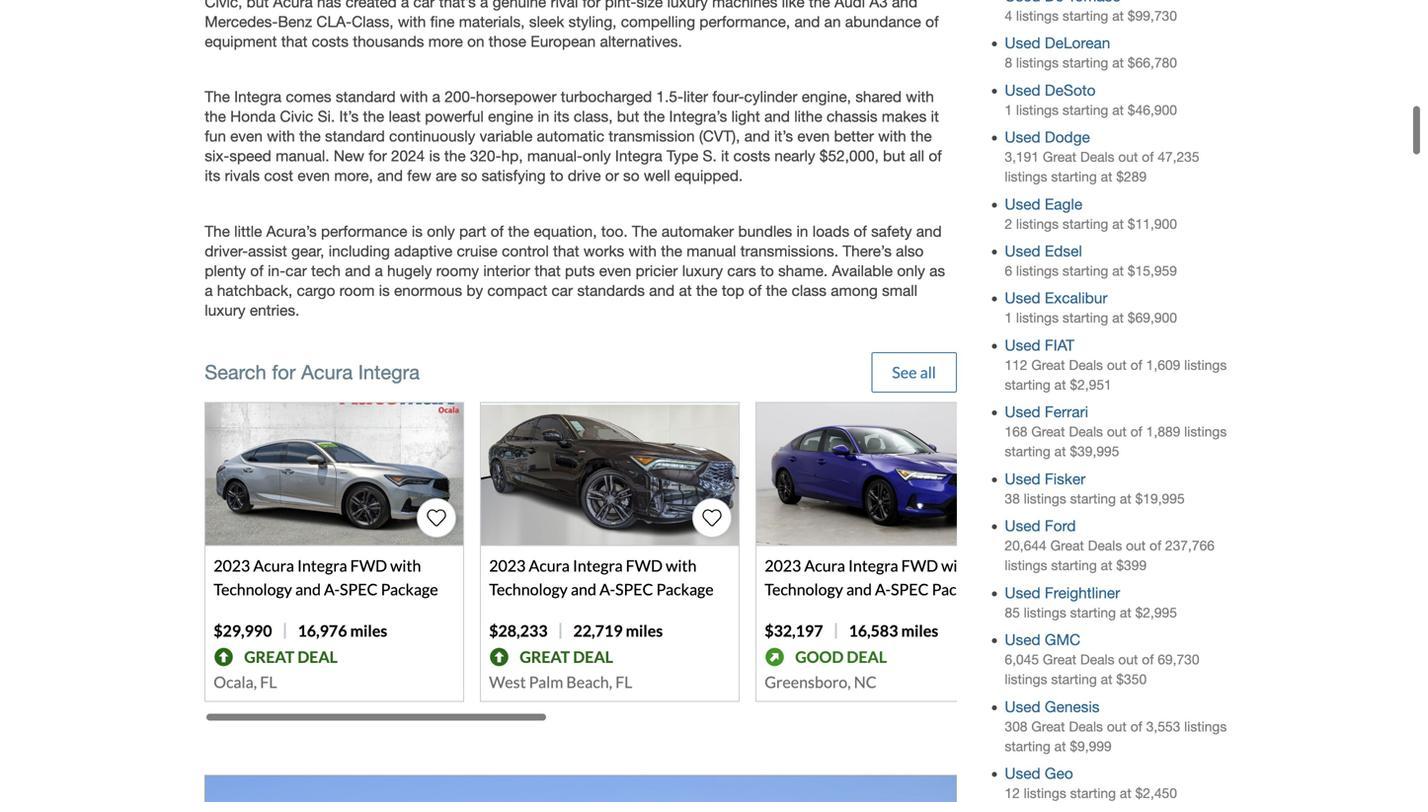 Task type: vqa. For each thing, say whether or not it's contained in the screenshot.


Task type: describe. For each thing, give the bounding box(es) containing it.
starting inside the used delorean 8 listings starting at $66,780
[[1063, 55, 1109, 71]]

listings inside the used delorean 8 listings starting at $66,780
[[1016, 55, 1059, 71]]

at inside the 308 great deals out of 3,553 listings starting at
[[1055, 739, 1066, 755]]

ocala, fl
[[214, 673, 277, 692]]

type
[[667, 147, 699, 165]]

great for gmc
[[1043, 652, 1077, 668]]

and up the 16,583
[[846, 580, 872, 599]]

great for ferrari
[[1031, 424, 1065, 440]]

powerful
[[425, 108, 484, 125]]

available
[[832, 262, 893, 280]]

acura for $29,990
[[253, 557, 294, 576]]

genesis
[[1045, 699, 1100, 716]]

great deal for 22,719
[[520, 648, 613, 667]]

1 horizontal spatial luxury
[[682, 262, 723, 280]]

out for dodge
[[1118, 149, 1138, 165]]

used for used fiat
[[1005, 337, 1041, 355]]

desoto
[[1045, 81, 1096, 99]]

ferrari
[[1045, 404, 1088, 421]]

the down makes
[[911, 127, 932, 145]]

see all link
[[871, 353, 957, 393]]

acura's
[[266, 223, 317, 240]]

2023 for $29,990
[[214, 557, 250, 576]]

$99,730
[[1128, 8, 1177, 24]]

2023 acura integra fwd with technology and a-spec package for 16,976
[[214, 557, 438, 599]]

listings inside 6,045 great deals out of 69,730 listings starting at
[[1005, 672, 1047, 688]]

the for the integra comes standard with a 200-horsepower turbocharged 1.5-liter four-cylinder engine, shared with the honda civic si. it's the least powerful engine in its class, but the integra's light and lithe chassis makes it fun even with the standard continuously variable automatic transmission (cvt), and it's even better with the six-speed manual. new for 2024 is the 320-hp, manual-only integra type s. it costs nearly $52,000, but all of its rivals cost even more, and few are so satisfying to drive or so well equipped.
[[205, 88, 230, 106]]

listings inside used eagle 2 listings starting at $11,900
[[1016, 216, 1059, 232]]

used edsel link
[[1005, 242, 1082, 260]]

at inside 20,644 great deals out of 237,766 listings starting at
[[1101, 558, 1113, 574]]

plenty
[[205, 262, 246, 280]]

even down lithe
[[797, 127, 830, 145]]

is for powerful
[[429, 147, 440, 165]]

driver-
[[205, 242, 248, 260]]

excalibur
[[1045, 290, 1108, 307]]

package for 16,583 miles
[[932, 580, 989, 599]]

cars
[[727, 262, 756, 280]]

nc
[[854, 673, 877, 692]]

used excalibur link
[[1005, 290, 1108, 307]]

69,730
[[1158, 652, 1200, 668]]

variable
[[480, 127, 533, 145]]

at inside 'the little acura's performance is only part of the equation, too. the automaker bundles in loads of safety and driver-assist gear, including adaptive cruise control that works with the manual transmissions. there's also plenty of in-car tech and a hugely roomy interior that puts even pricier luxury cars to shame. available only as a hatchback, cargo room is enormous by compact car standards and at the top of the class among small luxury entries.'
[[679, 282, 692, 300]]

1 horizontal spatial it
[[931, 108, 939, 125]]

4
[[1005, 8, 1012, 24]]

works
[[584, 242, 624, 260]]

listings inside used edsel 6 listings starting at $15,959
[[1016, 263, 1059, 279]]

starting up delorean
[[1063, 8, 1109, 24]]

2 so from the left
[[623, 167, 640, 185]]

chassis
[[827, 108, 878, 125]]

the left top
[[696, 282, 718, 300]]

even up speed
[[230, 127, 263, 145]]

1 fl from the left
[[260, 673, 277, 692]]

west palm beach, fl
[[489, 673, 633, 692]]

308 great deals out of 3,553 listings starting at
[[1005, 719, 1227, 755]]

costs
[[733, 147, 770, 165]]

gear,
[[291, 242, 324, 260]]

it's
[[339, 108, 359, 125]]

0 vertical spatial that
[[553, 242, 579, 260]]

2023 acura integra fwd with technology and a-spec package image for 16,583
[[757, 403, 1015, 546]]

and up costs
[[744, 127, 770, 145]]

1 for used excalibur
[[1005, 310, 1012, 326]]

starting inside 168 great deals out of 1,889 listings starting at
[[1005, 444, 1051, 460]]

$11,900
[[1128, 216, 1177, 232]]

starting inside used eagle 2 listings starting at $11,900
[[1063, 216, 1109, 232]]

1 horizontal spatial its
[[554, 108, 569, 125]]

the up 'fun'
[[205, 108, 226, 125]]

16,976 miles
[[298, 622, 387, 641]]

manual
[[687, 242, 736, 260]]

geo
[[1045, 766, 1073, 783]]

22,719
[[573, 622, 623, 641]]

delorean
[[1045, 34, 1111, 52]]

and up 22,719
[[571, 580, 596, 599]]

1 vertical spatial a
[[375, 262, 383, 280]]

and up 16,976
[[295, 580, 321, 599]]

technology for $28,233
[[489, 580, 568, 599]]

great for dodge
[[1043, 149, 1077, 165]]

and down cylinder at top
[[764, 108, 790, 125]]

1 vertical spatial standard
[[325, 127, 385, 145]]

at inside used geo 12 listings starting at $2,450
[[1120, 786, 1132, 802]]

great for $28,233
[[520, 648, 570, 667]]

manual.
[[276, 147, 329, 165]]

deals for used fiat
[[1069, 357, 1103, 373]]

1 vertical spatial for
[[272, 361, 296, 384]]

more,
[[334, 167, 373, 185]]

16,583 miles
[[849, 622, 939, 641]]

roomy
[[436, 262, 479, 280]]

starting inside 112 great deals out of 1,609 listings starting at
[[1005, 377, 1051, 393]]

and up room
[[345, 262, 371, 280]]

see
[[892, 363, 917, 382]]

at inside 6,045 great deals out of 69,730 listings starting at
[[1101, 672, 1113, 688]]

used eagle 2 listings starting at $11,900
[[1005, 195, 1177, 232]]

engine,
[[802, 88, 851, 106]]

at left $99,730
[[1112, 8, 1124, 24]]

deal for 16,976 miles
[[297, 648, 338, 667]]

beach,
[[566, 673, 612, 692]]

gmc
[[1045, 632, 1081, 650]]

used ford
[[1005, 518, 1076, 535]]

2023 bmw 3 series review lead in image
[[205, 776, 957, 803]]

starting inside used fisker 38 listings starting at $19,995
[[1070, 491, 1116, 507]]

2023 acura integra fwd with technology and a-spec package image for 22,719
[[481, 403, 739, 546]]

out for fiat
[[1107, 357, 1127, 373]]

used for used fisker 38 listings starting at $19,995
[[1005, 471, 1041, 488]]

fwd for 22,719 miles
[[626, 557, 663, 576]]

also
[[896, 242, 924, 260]]

starting inside 20,644 great deals out of 237,766 listings starting at
[[1051, 558, 1097, 574]]

ford
[[1045, 518, 1076, 535]]

hp,
[[501, 147, 523, 165]]

eagle
[[1045, 195, 1083, 213]]

6,045
[[1005, 652, 1039, 668]]

of left the "in-"
[[250, 262, 264, 280]]

at inside the used freightliner 85 listings starting at $2,995
[[1120, 605, 1132, 621]]

deal for 16,583 miles
[[847, 648, 887, 667]]

listings inside used geo 12 listings starting at $2,450
[[1024, 786, 1066, 802]]

greensboro, nc
[[765, 673, 877, 692]]

16,583
[[849, 622, 898, 641]]

of right part
[[491, 223, 504, 240]]

cruise
[[457, 242, 498, 260]]

used delorean 8 listings starting at $66,780
[[1005, 34, 1177, 71]]

used genesis
[[1005, 699, 1100, 716]]

including
[[329, 242, 390, 260]]

the up manual.
[[299, 127, 321, 145]]

starting inside 6,045 great deals out of 69,730 listings starting at
[[1051, 672, 1097, 688]]

bundles
[[738, 223, 792, 240]]

deals for used dodge
[[1080, 149, 1115, 165]]

used fisker link
[[1005, 471, 1086, 488]]

of right top
[[749, 282, 762, 300]]

1 vertical spatial only
[[427, 223, 455, 240]]

used desoto 1 listings starting at $46,900
[[1005, 81, 1177, 118]]

integra's
[[669, 108, 727, 125]]

2023 acura integra fwd with technology and a-spec package for 22,719
[[489, 557, 714, 599]]

too.
[[601, 223, 628, 240]]

listings inside 168 great deals out of 1,889 listings starting at
[[1184, 424, 1227, 440]]

a- for 22,719
[[600, 580, 615, 599]]

of inside the 308 great deals out of 3,553 listings starting at
[[1131, 719, 1143, 735]]

the up control on the top
[[508, 223, 529, 240]]

for inside the integra comes standard with a 200-horsepower turbocharged 1.5-liter four-cylinder engine, shared with the honda civic si. it's the least powerful engine in its class, but the integra's light and lithe chassis makes it fun even with the standard continuously variable automatic transmission (cvt), and it's even better with the six-speed manual. new for 2024 is the 320-hp, manual-only integra type s. it costs nearly $52,000, but all of its rivals cost even more, and few are so satisfying to drive or so well equipped.
[[369, 147, 387, 165]]

used delorean link
[[1005, 34, 1111, 52]]

used for used delorean 8 listings starting at $66,780
[[1005, 34, 1041, 52]]

package for 16,976 miles
[[381, 580, 438, 599]]

acura for $28,233
[[529, 557, 570, 576]]

112
[[1005, 357, 1028, 373]]

with inside 'the little acura's performance is only part of the equation, too. the automaker bundles in loads of safety and driver-assist gear, including adaptive cruise control that works with the manual transmissions. there's also plenty of in-car tech and a hugely roomy interior that puts even pricier luxury cars to shame. available only as a hatchback, cargo room is enormous by compact car standards and at the top of the class among small luxury entries.'
[[629, 242, 657, 260]]

shared
[[856, 88, 902, 106]]

used ferrari link
[[1005, 404, 1088, 421]]

of inside 112 great deals out of 1,609 listings starting at
[[1131, 357, 1143, 373]]

si.
[[318, 108, 335, 125]]

puts
[[565, 262, 595, 280]]

little
[[234, 223, 262, 240]]

integra up honda
[[234, 88, 282, 106]]

$289
[[1116, 169, 1147, 185]]

engine
[[488, 108, 533, 125]]

spec for 22,719
[[615, 580, 653, 599]]

1.5-
[[656, 88, 683, 106]]

at inside '3,191 great deals out of 47,235 listings starting at'
[[1101, 169, 1113, 185]]

safety
[[871, 223, 912, 240]]

to inside 'the little acura's performance is only part of the equation, too. the automaker bundles in loads of safety and driver-assist gear, including adaptive cruise control that works with the manual transmissions. there's also plenty of in-car tech and a hugely roomy interior that puts even pricier luxury cars to shame. available only as a hatchback, cargo room is enormous by compact car standards and at the top of the class among small luxury entries.'
[[760, 262, 774, 280]]

among
[[831, 282, 878, 300]]

it's
[[774, 127, 793, 145]]

308
[[1005, 719, 1028, 735]]

$66,780
[[1128, 55, 1177, 71]]

starting inside '3,191 great deals out of 47,235 listings starting at'
[[1051, 169, 1097, 185]]

hugely
[[387, 262, 432, 280]]

0 vertical spatial car
[[285, 262, 307, 280]]

2 fl from the left
[[615, 673, 633, 692]]

the up pricier
[[661, 242, 682, 260]]

to inside the integra comes standard with a 200-horsepower turbocharged 1.5-liter four-cylinder engine, shared with the honda civic si. it's the least powerful engine in its class, but the integra's light and lithe chassis makes it fun even with the standard continuously variable automatic transmission (cvt), and it's even better with the six-speed manual. new for 2024 is the 320-hp, manual-only integra type s. it costs nearly $52,000, but all of its rivals cost even more, and few are so satisfying to drive or so well equipped.
[[550, 167, 564, 185]]

the right it's
[[363, 108, 384, 125]]

$350
[[1116, 672, 1147, 688]]

listings inside used desoto 1 listings starting at $46,900
[[1016, 102, 1059, 118]]

pricier
[[636, 262, 678, 280]]

0 horizontal spatial but
[[617, 108, 639, 125]]

there's
[[843, 242, 892, 260]]

1 vertical spatial that
[[535, 262, 561, 280]]

at inside used fisker 38 listings starting at $19,995
[[1120, 491, 1132, 507]]

used for used excalibur 1 listings starting at $69,900
[[1005, 290, 1041, 307]]

used freightliner link
[[1005, 585, 1120, 602]]

tech
[[311, 262, 341, 280]]

3,553
[[1146, 719, 1181, 735]]

1 horizontal spatial is
[[412, 223, 423, 240]]

1 so from the left
[[461, 167, 477, 185]]

the up transmission
[[644, 108, 665, 125]]

the up are
[[444, 147, 466, 165]]

listings inside 112 great deals out of 1,609 listings starting at
[[1184, 357, 1227, 373]]

at inside the used delorean 8 listings starting at $66,780
[[1112, 55, 1124, 71]]

is for adaptive
[[379, 282, 390, 300]]



Task type: locate. For each thing, give the bounding box(es) containing it.
1 for used desoto
[[1005, 102, 1012, 118]]

2 a- from the left
[[600, 580, 615, 599]]

search for acura integra
[[205, 361, 420, 384]]

a- for 16,583
[[875, 580, 891, 599]]

2 great deal from the left
[[520, 648, 613, 667]]

starting inside 'used excalibur 1 listings starting at $69,900'
[[1063, 310, 1109, 326]]

12 used from the top
[[1005, 632, 1041, 650]]

0 horizontal spatial great deal
[[244, 648, 338, 667]]

10 used from the top
[[1005, 518, 1041, 535]]

2 horizontal spatial only
[[897, 262, 925, 280]]

0 vertical spatial luxury
[[682, 262, 723, 280]]

deals inside 20,644 great deals out of 237,766 listings starting at
[[1088, 538, 1122, 554]]

3 2023 from the left
[[765, 557, 801, 576]]

package up "16,583 miles"
[[932, 580, 989, 599]]

a- for 16,976
[[324, 580, 340, 599]]

used inside used geo 12 listings starting at $2,450
[[1005, 766, 1041, 783]]

1 horizontal spatial 2023 acura integra fwd with technology and a-spec package image
[[481, 403, 739, 546]]

2 horizontal spatial 2023
[[765, 557, 801, 576]]

1 horizontal spatial to
[[760, 262, 774, 280]]

a left 200-
[[432, 88, 440, 106]]

is right room
[[379, 282, 390, 300]]

so right are
[[461, 167, 477, 185]]

38
[[1005, 491, 1020, 507]]

0 vertical spatial all
[[910, 147, 925, 165]]

great deal down 16,976
[[244, 648, 338, 667]]

great deal
[[244, 648, 338, 667], [520, 648, 613, 667]]

out inside 168 great deals out of 1,889 listings starting at
[[1107, 424, 1127, 440]]

in
[[538, 108, 549, 125], [797, 223, 808, 240]]

technology for $32,197
[[765, 580, 843, 599]]

1 horizontal spatial only
[[583, 147, 611, 165]]

0 vertical spatial for
[[369, 147, 387, 165]]

of left 3,553 at the right bottom of the page
[[1131, 719, 1143, 735]]

out up "$399"
[[1126, 538, 1146, 554]]

freightliner
[[1045, 585, 1120, 602]]

great
[[1043, 149, 1077, 165], [1031, 357, 1065, 373], [1031, 424, 1065, 440], [1051, 538, 1084, 554], [1043, 652, 1077, 668], [1031, 719, 1065, 735]]

starting inside the used freightliner 85 listings starting at $2,995
[[1070, 605, 1116, 621]]

0 horizontal spatial package
[[381, 580, 438, 599]]

6 used from the top
[[1005, 290, 1041, 307]]

civic
[[280, 108, 313, 125]]

used inside used edsel 6 listings starting at $15,959
[[1005, 242, 1041, 260]]

1 2023 acura integra fwd with technology and a-spec package from the left
[[214, 557, 438, 599]]

out up "$9,999" at the right bottom
[[1107, 719, 1127, 735]]

0 horizontal spatial deal
[[297, 648, 338, 667]]

used ferrari
[[1005, 404, 1088, 421]]

1 horizontal spatial in
[[797, 223, 808, 240]]

integra up the 16,583
[[848, 557, 898, 576]]

great inside 112 great deals out of 1,609 listings starting at
[[1031, 357, 1065, 373]]

2 spec from the left
[[615, 580, 653, 599]]

in inside the integra comes standard with a 200-horsepower turbocharged 1.5-liter four-cylinder engine, shared with the honda civic si. it's the least powerful engine in its class, but the integra's light and lithe chassis makes it fun even with the standard continuously variable automatic transmission (cvt), and it's even better with the six-speed manual. new for 2024 is the 320-hp, manual-only integra type s. it costs nearly $52,000, but all of its rivals cost even more, and few are so satisfying to drive or so well equipped.
[[538, 108, 549, 125]]

great for genesis
[[1031, 719, 1065, 735]]

the inside the integra comes standard with a 200-horsepower turbocharged 1.5-liter four-cylinder engine, shared with the honda civic si. it's the least powerful engine in its class, but the integra's light and lithe chassis makes it fun even with the standard continuously variable automatic transmission (cvt), and it's even better with the six-speed manual. new for 2024 is the 320-hp, manual-only integra type s. it costs nearly $52,000, but all of its rivals cost even more, and few are so satisfying to drive or so well equipped.
[[205, 88, 230, 106]]

enormous
[[394, 282, 462, 300]]

of inside 20,644 great deals out of 237,766 listings starting at
[[1150, 538, 1162, 554]]

2 horizontal spatial package
[[932, 580, 989, 599]]

1 horizontal spatial technology
[[489, 580, 568, 599]]

out inside 112 great deals out of 1,609 listings starting at
[[1107, 357, 1127, 373]]

used desoto link
[[1005, 81, 1096, 99]]

0 horizontal spatial it
[[721, 147, 729, 165]]

0 horizontal spatial miles
[[350, 622, 387, 641]]

miles right 22,719
[[626, 622, 663, 641]]

used inside 'used excalibur 1 listings starting at $69,900'
[[1005, 290, 1041, 307]]

13 used from the top
[[1005, 699, 1041, 716]]

of inside 168 great deals out of 1,889 listings starting at
[[1131, 424, 1143, 440]]

shame.
[[778, 262, 828, 280]]

the little acura's performance is only part of the equation, too. the automaker bundles in loads of safety and driver-assist gear, including adaptive cruise control that works with the manual transmissions. there's also plenty of in-car tech and a hugely roomy interior that puts even pricier luxury cars to shame. available only as a hatchback, cargo room is enormous by compact car standards and at the top of the class among small luxury entries.
[[205, 223, 945, 319]]

1 vertical spatial is
[[412, 223, 423, 240]]

2 horizontal spatial spec
[[891, 580, 929, 599]]

ocala,
[[214, 673, 257, 692]]

transmission
[[609, 127, 695, 145]]

168 great deals out of 1,889 listings starting at
[[1005, 424, 1227, 460]]

and up also
[[916, 223, 942, 240]]

deals down gmc
[[1080, 652, 1115, 668]]

1 vertical spatial to
[[760, 262, 774, 280]]

listings down used desoto link
[[1016, 102, 1059, 118]]

3 package from the left
[[932, 580, 989, 599]]

2023 up $29,990
[[214, 557, 250, 576]]

starting down 112
[[1005, 377, 1051, 393]]

top
[[722, 282, 744, 300]]

in inside 'the little acura's performance is only part of the equation, too. the automaker bundles in loads of safety and driver-assist gear, including adaptive cruise control that works with the manual transmissions. there's also plenty of in-car tech and a hugely roomy interior that puts even pricier luxury cars to shame. available only as a hatchback, cargo room is enormous by compact car standards and at the top of the class among small luxury entries.'
[[797, 223, 808, 240]]

1 horizontal spatial 2023 acura integra fwd with technology and a-spec package
[[489, 557, 714, 599]]

out for ford
[[1126, 538, 1146, 554]]

starting inside used geo 12 listings starting at $2,450
[[1070, 786, 1116, 802]]

comes
[[286, 88, 331, 106]]

used for used freightliner 85 listings starting at $2,995
[[1005, 585, 1041, 602]]

1 fwd from the left
[[350, 557, 387, 576]]

2 vertical spatial only
[[897, 262, 925, 280]]

four-
[[712, 88, 744, 106]]

light
[[731, 108, 760, 125]]

1 used from the top
[[1005, 34, 1041, 52]]

at left $350
[[1101, 672, 1113, 688]]

used inside used fisker 38 listings starting at $19,995
[[1005, 471, 1041, 488]]

1 great from the left
[[244, 648, 294, 667]]

that down equation,
[[553, 242, 579, 260]]

a-
[[324, 580, 340, 599], [600, 580, 615, 599], [875, 580, 891, 599]]

1 vertical spatial all
[[920, 363, 936, 382]]

in up transmissions.
[[797, 223, 808, 240]]

out up $39,995
[[1107, 424, 1127, 440]]

2 horizontal spatial fwd
[[901, 557, 938, 576]]

2 horizontal spatial is
[[429, 147, 440, 165]]

great inside the 308 great deals out of 3,553 listings starting at
[[1031, 719, 1065, 735]]

as
[[930, 262, 945, 280]]

1 horizontal spatial a-
[[600, 580, 615, 599]]

the integra comes standard with a 200-horsepower turbocharged 1.5-liter four-cylinder engine, shared with the honda civic si. it's the least powerful engine in its class, but the integra's light and lithe chassis makes it fun even with the standard continuously variable automatic transmission (cvt), and it's even better with the six-speed manual. new for 2024 is the 320-hp, manual-only integra type s. it costs nearly $52,000, but all of its rivals cost even more, and few are so satisfying to drive or so well equipped.
[[205, 88, 942, 185]]

listings inside used fisker 38 listings starting at $19,995
[[1024, 491, 1066, 507]]

integra down transmission
[[615, 147, 663, 165]]

at inside 'used excalibur 1 listings starting at $69,900'
[[1112, 310, 1124, 326]]

11 used from the top
[[1005, 585, 1041, 602]]

and
[[764, 108, 790, 125], [744, 127, 770, 145], [377, 167, 403, 185], [916, 223, 942, 240], [345, 262, 371, 280], [649, 282, 675, 300], [295, 580, 321, 599], [571, 580, 596, 599], [846, 580, 872, 599]]

1 vertical spatial car
[[552, 282, 573, 300]]

deals up $2,951
[[1069, 357, 1103, 373]]

dodge
[[1045, 128, 1090, 146]]

used for used edsel 6 listings starting at $15,959
[[1005, 242, 1041, 260]]

used edsel 6 listings starting at $15,959
[[1005, 242, 1177, 279]]

listings inside 'used excalibur 1 listings starting at $69,900'
[[1016, 310, 1059, 326]]

3 technology from the left
[[765, 580, 843, 599]]

and down pricier
[[649, 282, 675, 300]]

acura down cargo
[[301, 361, 353, 384]]

miles for 16,583 miles
[[901, 622, 939, 641]]

used freightliner 85 listings starting at $2,995
[[1005, 585, 1177, 621]]

used for used gmc
[[1005, 632, 1041, 650]]

the left class
[[766, 282, 787, 300]]

great deal for 16,976
[[244, 648, 338, 667]]

all
[[910, 147, 925, 165], [920, 363, 936, 382]]

1 horizontal spatial but
[[883, 147, 905, 165]]

used up 308
[[1005, 699, 1041, 716]]

0 horizontal spatial its
[[205, 167, 220, 185]]

7 used from the top
[[1005, 337, 1041, 355]]

2 horizontal spatial a-
[[875, 580, 891, 599]]

listings down used fisker link
[[1024, 491, 1066, 507]]

2 vertical spatial a
[[205, 282, 213, 300]]

horsepower
[[476, 88, 557, 106]]

$2,951
[[1070, 377, 1112, 393]]

listings inside the used freightliner 85 listings starting at $2,995
[[1024, 605, 1066, 621]]

of inside the integra comes standard with a 200-horsepower turbocharged 1.5-liter four-cylinder engine, shared with the honda civic si. it's the least powerful engine in its class, but the integra's light and lithe chassis makes it fun even with the standard continuously variable automatic transmission (cvt), and it's even better with the six-speed manual. new for 2024 is the 320-hp, manual-only integra type s. it costs nearly $52,000, but all of its rivals cost even more, and few are so satisfying to drive or so well equipped.
[[929, 147, 942, 165]]

0 horizontal spatial 2023
[[214, 557, 250, 576]]

starting up excalibur
[[1063, 263, 1109, 279]]

(cvt),
[[699, 127, 740, 145]]

listings down 6,045
[[1005, 672, 1047, 688]]

1 horizontal spatial miles
[[626, 622, 663, 641]]

deals inside '3,191 great deals out of 47,235 listings starting at'
[[1080, 149, 1115, 165]]

1 vertical spatial in
[[797, 223, 808, 240]]

control
[[502, 242, 549, 260]]

1 2023 acura integra fwd with technology and a-spec package image from the left
[[206, 403, 463, 546]]

listings right 4
[[1016, 8, 1059, 24]]

out inside 20,644 great deals out of 237,766 listings starting at
[[1126, 538, 1146, 554]]

great down gmc
[[1043, 652, 1077, 668]]

of left the 237,766
[[1150, 538, 1162, 554]]

a down plenty
[[205, 282, 213, 300]]

out for ferrari
[[1107, 424, 1127, 440]]

listings down used geo 'link' on the right of page
[[1024, 786, 1066, 802]]

0 vertical spatial 1
[[1005, 102, 1012, 118]]

2 miles from the left
[[626, 622, 663, 641]]

used excalibur 1 listings starting at $69,900
[[1005, 290, 1177, 326]]

listings inside the 308 great deals out of 3,553 listings starting at
[[1184, 719, 1227, 735]]

3 miles from the left
[[901, 622, 939, 641]]

2 vertical spatial is
[[379, 282, 390, 300]]

5 used from the top
[[1005, 242, 1041, 260]]

0 horizontal spatial spec
[[340, 580, 378, 599]]

all right see
[[920, 363, 936, 382]]

0 vertical spatial to
[[550, 167, 564, 185]]

interior
[[483, 262, 530, 280]]

but
[[617, 108, 639, 125], [883, 147, 905, 165]]

search
[[205, 361, 266, 384]]

0 horizontal spatial a
[[205, 282, 213, 300]]

starting down excalibur
[[1063, 310, 1109, 326]]

1 miles from the left
[[350, 622, 387, 641]]

0 vertical spatial its
[[554, 108, 569, 125]]

package up the "16,976 miles"
[[381, 580, 438, 599]]

is inside the integra comes standard with a 200-horsepower turbocharged 1.5-liter four-cylinder engine, shared with the honda civic si. it's the least powerful engine in its class, but the integra's light and lithe chassis makes it fun even with the standard continuously variable automatic transmission (cvt), and it's even better with the six-speed manual. new for 2024 is the 320-hp, manual-only integra type s. it costs nearly $52,000, but all of its rivals cost even more, and few are so satisfying to drive or so well equipped.
[[429, 147, 440, 165]]

1 a- from the left
[[324, 580, 340, 599]]

0 horizontal spatial is
[[379, 282, 390, 300]]

0 vertical spatial only
[[583, 147, 611, 165]]

starting down 168
[[1005, 444, 1051, 460]]

used for used dodge
[[1005, 128, 1041, 146]]

2 fwd from the left
[[626, 557, 663, 576]]

1 vertical spatial luxury
[[205, 302, 245, 319]]

1 spec from the left
[[340, 580, 378, 599]]

a down including on the left top of the page
[[375, 262, 383, 280]]

1 horizontal spatial so
[[623, 167, 640, 185]]

good deal
[[795, 648, 887, 667]]

0 horizontal spatial fwd
[[350, 557, 387, 576]]

the for the little acura's performance is only part of the equation, too. the automaker bundles in loads of safety and driver-assist gear, including adaptive cruise control that works with the manual transmissions. there's also plenty of in-car tech and a hugely roomy interior that puts even pricier luxury cars to shame. available only as a hatchback, cargo room is enormous by compact car standards and at the top of the class among small luxury entries.
[[205, 223, 230, 240]]

1 horizontal spatial 2023
[[489, 557, 526, 576]]

of up $350
[[1142, 652, 1154, 668]]

part
[[459, 223, 486, 240]]

listings inside 20,644 great deals out of 237,766 listings starting at
[[1005, 558, 1047, 574]]

is
[[429, 147, 440, 165], [412, 223, 423, 240], [379, 282, 390, 300]]

$32,197
[[765, 622, 823, 641]]

starting inside the 308 great deals out of 3,553 listings starting at
[[1005, 739, 1051, 755]]

used dodge
[[1005, 128, 1090, 146]]

automaker
[[662, 223, 734, 240]]

drive
[[568, 167, 601, 185]]

six-
[[205, 147, 229, 165]]

0 horizontal spatial fl
[[260, 673, 277, 692]]

of inside 6,045 great deals out of 69,730 listings starting at
[[1142, 652, 1154, 668]]

237,766
[[1165, 538, 1215, 554]]

1 great deal from the left
[[244, 648, 338, 667]]

1 horizontal spatial great deal
[[520, 648, 613, 667]]

the right too.
[[632, 223, 657, 240]]

miles right the 16,583
[[901, 622, 939, 641]]

loads
[[813, 223, 850, 240]]

miles for 22,719 miles
[[626, 622, 663, 641]]

2 1 from the top
[[1005, 310, 1012, 326]]

0 horizontal spatial great
[[244, 648, 294, 667]]

2 horizontal spatial technology
[[765, 580, 843, 599]]

3 2023 acura integra fwd with technology and a-spec package from the left
[[765, 557, 989, 599]]

2 horizontal spatial 2023 acura integra fwd with technology and a-spec package
[[765, 557, 989, 599]]

9 used from the top
[[1005, 471, 1041, 488]]

used up 85
[[1005, 585, 1041, 602]]

14 used from the top
[[1005, 766, 1041, 783]]

great for $29,990
[[244, 648, 294, 667]]

performance
[[321, 223, 407, 240]]

2023 acura integra fwd with technology and a-spec package up the 16,583
[[765, 557, 989, 599]]

used up 3,191 on the top right of the page
[[1005, 128, 1041, 146]]

deals up "$9,999" at the right bottom
[[1069, 719, 1103, 735]]

technology up $28,233
[[489, 580, 568, 599]]

at left $15,959
[[1112, 263, 1124, 279]]

at inside used desoto 1 listings starting at $46,900
[[1112, 102, 1124, 118]]

$39,995
[[1070, 444, 1119, 460]]

the
[[205, 88, 230, 106], [205, 223, 230, 240], [632, 223, 657, 240]]

great inside 168 great deals out of 1,889 listings starting at
[[1031, 424, 1065, 440]]

integra up 22,719
[[573, 557, 623, 576]]

by
[[467, 282, 483, 300]]

class
[[792, 282, 827, 300]]

great
[[244, 648, 294, 667], [520, 648, 570, 667]]

2023 for $28,233
[[489, 557, 526, 576]]

2 horizontal spatial a
[[432, 88, 440, 106]]

at inside used eagle 2 listings starting at $11,900
[[1112, 216, 1124, 232]]

0 vertical spatial but
[[617, 108, 639, 125]]

it right makes
[[931, 108, 939, 125]]

1 deal from the left
[[297, 648, 338, 667]]

package
[[381, 580, 438, 599], [656, 580, 714, 599], [932, 580, 989, 599]]

car
[[285, 262, 307, 280], [552, 282, 573, 300]]

that
[[553, 242, 579, 260], [535, 262, 561, 280]]

2023 acura integra fwd with technology and a-spec package image
[[206, 403, 463, 546], [481, 403, 739, 546], [757, 403, 1015, 546]]

1 horizontal spatial a
[[375, 262, 383, 280]]

used up 6,045
[[1005, 632, 1041, 650]]

used inside the used delorean 8 listings starting at $66,780
[[1005, 34, 1041, 52]]

in right engine
[[538, 108, 549, 125]]

standards
[[577, 282, 645, 300]]

0 vertical spatial a
[[432, 88, 440, 106]]

used fiat
[[1005, 337, 1075, 355]]

used for used ford
[[1005, 518, 1041, 535]]

0 vertical spatial in
[[538, 108, 549, 125]]

0 horizontal spatial luxury
[[205, 302, 245, 319]]

2 horizontal spatial deal
[[847, 648, 887, 667]]

out for genesis
[[1107, 719, 1127, 735]]

great for ford
[[1051, 538, 1084, 554]]

0 vertical spatial it
[[931, 108, 939, 125]]

listings down 3,191 on the top right of the page
[[1005, 169, 1047, 185]]

out inside 6,045 great deals out of 69,730 listings starting at
[[1118, 652, 1138, 668]]

miles for 16,976 miles
[[350, 622, 387, 641]]

great deal up west palm beach, fl
[[520, 648, 613, 667]]

acura up $32,197
[[804, 557, 845, 576]]

car down puts
[[552, 282, 573, 300]]

at inside used edsel 6 listings starting at $15,959
[[1112, 263, 1124, 279]]

listings inside '3,191 great deals out of 47,235 listings starting at'
[[1005, 169, 1047, 185]]

deal up nc
[[847, 648, 887, 667]]

fwd for 16,583 miles
[[901, 557, 938, 576]]

of right $52,000,
[[929, 147, 942, 165]]

fisker
[[1045, 471, 1086, 488]]

0 horizontal spatial 2023 acura integra fwd with technology and a-spec package image
[[206, 403, 463, 546]]

used for used eagle 2 listings starting at $11,900
[[1005, 195, 1041, 213]]

at left $289
[[1101, 169, 1113, 185]]

acura
[[301, 361, 353, 384], [253, 557, 294, 576], [529, 557, 570, 576], [804, 557, 845, 576]]

0 horizontal spatial a-
[[324, 580, 340, 599]]

4 used from the top
[[1005, 195, 1041, 213]]

1 vertical spatial it
[[721, 147, 729, 165]]

that down control on the top
[[535, 262, 561, 280]]

a inside the integra comes standard with a 200-horsepower turbocharged 1.5-liter four-cylinder engine, shared with the honda civic si. it's the least powerful engine in its class, but the integra's light and lithe chassis makes it fun even with the standard continuously variable automatic transmission (cvt), and it's even better with the six-speed manual. new for 2024 is the 320-hp, manual-only integra type s. it costs nearly $52,000, but all of its rivals cost even more, and few are so satisfying to drive or so well equipped.
[[432, 88, 440, 106]]

2 used from the top
[[1005, 81, 1041, 99]]

1 horizontal spatial fl
[[615, 673, 633, 692]]

listings down used edsel link
[[1016, 263, 1059, 279]]

least
[[389, 108, 421, 125]]

fl right ocala,
[[260, 673, 277, 692]]

great for fiat
[[1031, 357, 1065, 373]]

but down makes
[[883, 147, 905, 165]]

1 technology from the left
[[214, 580, 292, 599]]

0 horizontal spatial to
[[550, 167, 564, 185]]

deals inside 112 great deals out of 1,609 listings starting at
[[1069, 357, 1103, 373]]

2023 for $32,197
[[765, 557, 801, 576]]

1 horizontal spatial car
[[552, 282, 573, 300]]

2 technology from the left
[[489, 580, 568, 599]]

0 vertical spatial is
[[429, 147, 440, 165]]

0 horizontal spatial technology
[[214, 580, 292, 599]]

0 horizontal spatial in
[[538, 108, 549, 125]]

at
[[1112, 8, 1124, 24], [1112, 55, 1124, 71], [1112, 102, 1124, 118], [1101, 169, 1113, 185], [1112, 216, 1124, 232], [1112, 263, 1124, 279], [679, 282, 692, 300], [1112, 310, 1124, 326], [1055, 377, 1066, 393], [1055, 444, 1066, 460], [1120, 491, 1132, 507], [1101, 558, 1113, 574], [1120, 605, 1132, 621], [1101, 672, 1113, 688], [1055, 739, 1066, 755], [1120, 786, 1132, 802]]

deals for used genesis
[[1069, 719, 1103, 735]]

2023 acura integra fwd with technology and a-spec package
[[214, 557, 438, 599], [489, 557, 714, 599], [765, 557, 989, 599]]

rivals
[[225, 167, 260, 185]]

used down the 8
[[1005, 81, 1041, 99]]

of up there's
[[854, 223, 867, 240]]

1 horizontal spatial spec
[[615, 580, 653, 599]]

starting inside used edsel 6 listings starting at $15,959
[[1063, 263, 1109, 279]]

used inside used desoto 1 listings starting at $46,900
[[1005, 81, 1041, 99]]

used for used geo 12 listings starting at $2,450
[[1005, 766, 1041, 783]]

great down used fiat
[[1031, 357, 1065, 373]]

8 used from the top
[[1005, 404, 1041, 421]]

1 inside used desoto 1 listings starting at $46,900
[[1005, 102, 1012, 118]]

1 horizontal spatial package
[[656, 580, 714, 599]]

even inside 'the little acura's performance is only part of the equation, too. the automaker bundles in loads of safety and driver-assist gear, including adaptive cruise control that works with the manual transmissions. there's also plenty of in-car tech and a hugely roomy interior that puts even pricier luxury cars to shame. available only as a hatchback, cargo room is enormous by compact car standards and at the top of the class among small luxury entries.'
[[599, 262, 631, 280]]

liter
[[683, 88, 708, 106]]

3 fwd from the left
[[901, 557, 938, 576]]

used
[[1005, 34, 1041, 52], [1005, 81, 1041, 99], [1005, 128, 1041, 146], [1005, 195, 1041, 213], [1005, 242, 1041, 260], [1005, 290, 1041, 307], [1005, 337, 1041, 355], [1005, 404, 1041, 421], [1005, 471, 1041, 488], [1005, 518, 1041, 535], [1005, 585, 1041, 602], [1005, 632, 1041, 650], [1005, 699, 1041, 716], [1005, 766, 1041, 783]]

at left $2,450 at the right bottom
[[1120, 786, 1132, 802]]

technology up $29,990
[[214, 580, 292, 599]]

3 used from the top
[[1005, 128, 1041, 146]]

deals inside the 308 great deals out of 3,553 listings starting at
[[1069, 719, 1103, 735]]

1 1 from the top
[[1005, 102, 1012, 118]]

for right search
[[272, 361, 296, 384]]

used inside the used freightliner 85 listings starting at $2,995
[[1005, 585, 1041, 602]]

fwd up '22,719 miles'
[[626, 557, 663, 576]]

deals for used gmc
[[1080, 652, 1115, 668]]

starting down freightliner
[[1070, 605, 1116, 621]]

even down manual.
[[298, 167, 330, 185]]

integra up 16,976
[[297, 557, 347, 576]]

package for 22,719 miles
[[656, 580, 714, 599]]

and down 2024
[[377, 167, 403, 185]]

2 2023 acura integra fwd with technology and a-spec package from the left
[[489, 557, 714, 599]]

2 deal from the left
[[573, 648, 613, 667]]

3,191 great deals out of 47,235 listings starting at
[[1005, 149, 1200, 185]]

2 great from the left
[[520, 648, 570, 667]]

0 vertical spatial standard
[[336, 88, 396, 106]]

great inside '3,191 great deals out of 47,235 listings starting at'
[[1043, 149, 1077, 165]]

used up 38
[[1005, 471, 1041, 488]]

1,889
[[1146, 424, 1181, 440]]

2024
[[391, 147, 425, 165]]

only up drive
[[583, 147, 611, 165]]

2 2023 acura integra fwd with technology and a-spec package image from the left
[[481, 403, 739, 546]]

1 vertical spatial its
[[205, 167, 220, 185]]

acura for $32,197
[[804, 557, 845, 576]]

deals down dodge
[[1080, 149, 1115, 165]]

2 2023 from the left
[[489, 557, 526, 576]]

2 package from the left
[[656, 580, 714, 599]]

a- up 22,719
[[600, 580, 615, 599]]

used for used genesis
[[1005, 699, 1041, 716]]

1 vertical spatial but
[[883, 147, 905, 165]]

equipped.
[[674, 167, 743, 185]]

deals for used ferrari
[[1069, 424, 1103, 440]]

used up 168
[[1005, 404, 1041, 421]]

starting inside used desoto 1 listings starting at $46,900
[[1063, 102, 1109, 118]]

great up palm
[[520, 648, 570, 667]]

1 package from the left
[[381, 580, 438, 599]]

all inside the integra comes standard with a 200-horsepower turbocharged 1.5-liter four-cylinder engine, shared with the honda civic si. it's the least powerful engine in its class, but the integra's light and lithe chassis makes it fun even with the standard continuously variable automatic transmission (cvt), and it's even better with the six-speed manual. new for 2024 is the 320-hp, manual-only integra type s. it costs nearly $52,000, but all of its rivals cost even more, and few are so satisfying to drive or so well equipped.
[[910, 147, 925, 165]]

of inside '3,191 great deals out of 47,235 listings starting at'
[[1142, 149, 1154, 165]]

all down makes
[[910, 147, 925, 165]]

1 vertical spatial 1
[[1005, 310, 1012, 326]]

starting down fisker
[[1070, 491, 1116, 507]]

deal for 22,719 miles
[[573, 648, 613, 667]]

3 a- from the left
[[875, 580, 891, 599]]

integra down room
[[358, 361, 420, 384]]

0 horizontal spatial only
[[427, 223, 455, 240]]

out for gmc
[[1118, 652, 1138, 668]]

spec for 16,583
[[891, 580, 929, 599]]

1 horizontal spatial deal
[[573, 648, 613, 667]]

deals inside 168 great deals out of 1,889 listings starting at
[[1069, 424, 1103, 440]]

0 horizontal spatial car
[[285, 262, 307, 280]]

spec for 16,976
[[340, 580, 378, 599]]

manual-
[[527, 147, 583, 165]]

of up $289
[[1142, 149, 1154, 165]]

1 down used desoto link
[[1005, 102, 1012, 118]]

0 horizontal spatial 2023 acura integra fwd with technology and a-spec package
[[214, 557, 438, 599]]

is down continuously
[[429, 147, 440, 165]]

1 horizontal spatial for
[[369, 147, 387, 165]]

20,644 great deals out of 237,766 listings starting at
[[1005, 538, 1215, 574]]

great down the used ferrari
[[1031, 424, 1065, 440]]

1 inside 'used excalibur 1 listings starting at $69,900'
[[1005, 310, 1012, 326]]

a- up the 16,583
[[875, 580, 891, 599]]

fwd up the "16,976 miles"
[[350, 557, 387, 576]]

at left '$2,995'
[[1120, 605, 1132, 621]]

only inside the integra comes standard with a 200-horsepower turbocharged 1.5-liter four-cylinder engine, shared with the honda civic si. it's the least powerful engine in its class, but the integra's light and lithe chassis makes it fun even with the standard continuously variable automatic transmission (cvt), and it's even better with the six-speed manual. new for 2024 is the 320-hp, manual-only integra type s. it costs nearly $52,000, but all of its rivals cost even more, and few are so satisfying to drive or so well equipped.
[[583, 147, 611, 165]]

1 horizontal spatial great
[[520, 648, 570, 667]]

3 2023 acura integra fwd with technology and a-spec package image from the left
[[757, 403, 1015, 546]]

great inside 20,644 great deals out of 237,766 listings starting at
[[1051, 538, 1084, 554]]

used genesis link
[[1005, 699, 1100, 716]]

equation,
[[534, 223, 597, 240]]

at left $11,900
[[1112, 216, 1124, 232]]

fwd for 16,976 miles
[[350, 557, 387, 576]]

s.
[[703, 147, 717, 165]]

2 horizontal spatial 2023 acura integra fwd with technology and a-spec package image
[[757, 403, 1015, 546]]

used inside used eagle 2 listings starting at $11,900
[[1005, 195, 1041, 213]]

$9,999
[[1070, 739, 1112, 755]]

deals for used ford
[[1088, 538, 1122, 554]]

$52,000,
[[820, 147, 879, 165]]

deal
[[297, 648, 338, 667], [573, 648, 613, 667], [847, 648, 887, 667]]

0 horizontal spatial for
[[272, 361, 296, 384]]

320-
[[470, 147, 501, 165]]

great inside 6,045 great deals out of 69,730 listings starting at
[[1043, 652, 1077, 668]]

deals inside 6,045 great deals out of 69,730 listings starting at
[[1080, 652, 1115, 668]]

2 horizontal spatial miles
[[901, 622, 939, 641]]

used for used ferrari
[[1005, 404, 1041, 421]]

at inside 168 great deals out of 1,889 listings starting at
[[1055, 444, 1066, 460]]

2023 up $32,197
[[765, 557, 801, 576]]

3 deal from the left
[[847, 648, 887, 667]]

at up ferrari
[[1055, 377, 1066, 393]]

its down the six-
[[205, 167, 220, 185]]

fiat
[[1045, 337, 1075, 355]]

1 2023 from the left
[[214, 557, 250, 576]]

out inside the 308 great deals out of 3,553 listings starting at
[[1107, 719, 1127, 735]]

3 spec from the left
[[891, 580, 929, 599]]

1 horizontal spatial fwd
[[626, 557, 663, 576]]

2023 acura integra fwd with technology and a-spec package for 16,583
[[765, 557, 989, 599]]

at inside 112 great deals out of 1,609 listings starting at
[[1055, 377, 1066, 393]]

out inside '3,191 great deals out of 47,235 listings starting at'
[[1118, 149, 1138, 165]]

0 horizontal spatial so
[[461, 167, 477, 185]]

technology for $29,990
[[214, 580, 292, 599]]

used for used desoto 1 listings starting at $46,900
[[1005, 81, 1041, 99]]

2023 acura integra fwd with technology and a-spec package image for 16,976
[[206, 403, 463, 546]]



